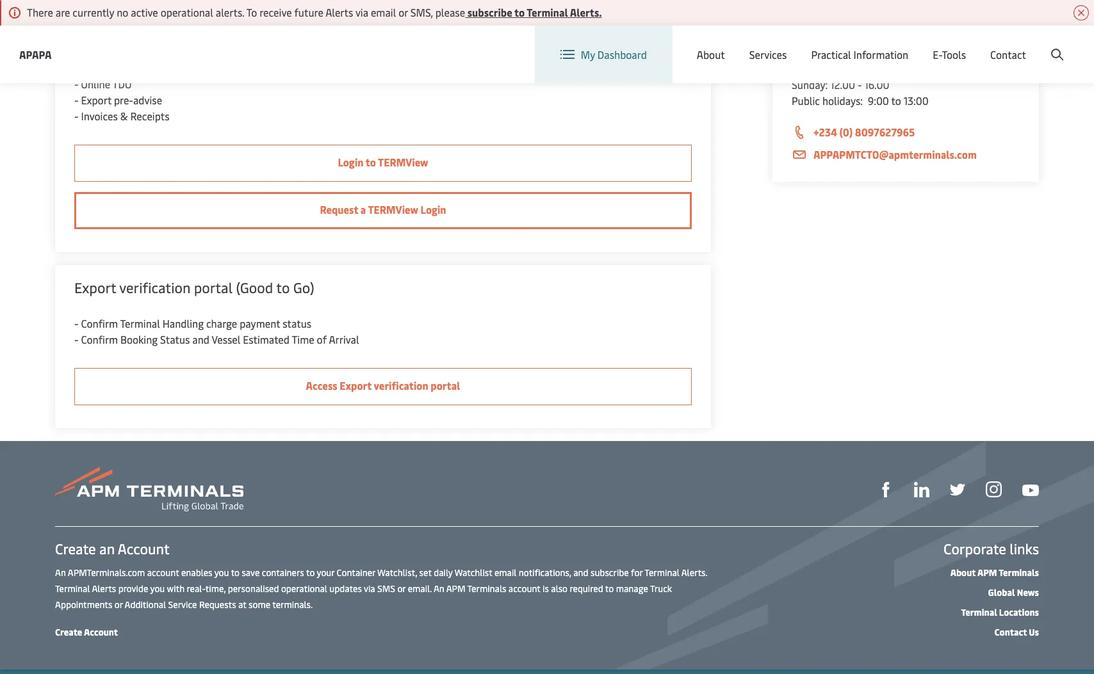 Task type: describe. For each thing, give the bounding box(es) containing it.
fill 44 link
[[951, 481, 966, 498]]

0 vertical spatial apm
[[978, 567, 998, 579]]

alerts. inside an apmterminals.com account enables you to save containers to your container watchlist, set daily watchlist email notifications, and subscribe for terminal alerts. terminal alerts provide you with real-time, personalised operational updates via sms or email. an apm terminals account is also required to manage truck appointments or additional service requests at some terminals.
[[682, 567, 708, 579]]

is
[[543, 583, 549, 596]]

alerts inside an apmterminals.com account enables you to save containers to your container watchlist, set daily watchlist email notifications, and subscribe for terminal alerts. terminal alerts provide you with real-time, personalised operational updates via sms or email. an apm terminals account is also required to manage truck appointments or additional service requests at some terminals.
[[92, 583, 116, 596]]

termview for a
[[368, 203, 419, 217]]

create for create account
[[55, 627, 82, 639]]

portal inside access export verification portal "link"
[[431, 379, 461, 393]]

0 vertical spatial an
[[55, 567, 66, 579]]

2 confirm from the top
[[81, 333, 118, 347]]

requests
[[199, 599, 236, 612]]

1 vertical spatial 16.00
[[865, 78, 890, 92]]

shape link
[[879, 481, 894, 498]]

export inside "link"
[[340, 379, 372, 393]]

friday:
[[844, 46, 875, 60]]

request
[[320, 203, 358, 217]]

create account
[[55, 627, 118, 639]]

1 vertical spatial export
[[74, 278, 116, 297]]

daily
[[434, 567, 453, 579]]

instagram link
[[987, 481, 1003, 498]]

0 horizontal spatial portal
[[194, 278, 233, 297]]

monday
[[792, 46, 829, 60]]

7.00-
[[877, 46, 900, 60]]

verification inside access export verification portal "link"
[[374, 379, 429, 393]]

currently
[[73, 5, 114, 19]]

1 vertical spatial you
[[150, 583, 165, 596]]

apm inside an apmterminals.com account enables you to save containers to your container watchlist, set daily watchlist email notifications, and subscribe for terminal alerts. terminal alerts provide you with real-time, personalised operational updates via sms or email. an apm terminals account is also required to manage truck appointments or additional service requests at some terminals.
[[447, 583, 466, 596]]

contact button
[[991, 26, 1027, 83]]

there are currently no active operational alerts. to receive future alerts via email or sms, please subscribe to terminal alerts.
[[27, 5, 602, 19]]

about for about apm terminals
[[951, 567, 976, 579]]

request a termview login
[[320, 203, 447, 217]]

termview for to
[[378, 155, 429, 169]]

container
[[337, 567, 376, 579]]

1 vertical spatial account
[[118, 540, 170, 559]]

customer service
[[792, 13, 902, 32]]

0 vertical spatial alerts
[[326, 5, 353, 19]]

0 vertical spatial operational
[[161, 5, 213, 19]]

monday to friday: 7.00-19.00 saturday: 9.00 - 16.00 sunday: 12.00 - 16.00 public holidays:  9:00 to 13:00
[[792, 46, 929, 108]]

go)
[[293, 278, 315, 297]]

0 vertical spatial alerts.
[[570, 5, 602, 19]]

my
[[581, 47, 595, 62]]

please
[[436, 5, 465, 19]]

export verification portal (good to go)
[[74, 278, 315, 297]]

0 vertical spatial create
[[1001, 37, 1031, 52]]

13:00
[[904, 94, 929, 108]]

create an account
[[55, 540, 170, 559]]

future
[[295, 5, 324, 19]]

services button
[[750, 26, 787, 83]]

charge
[[206, 317, 237, 331]]

login to termview link
[[74, 145, 692, 182]]

global menu
[[848, 37, 906, 52]]

watchlist,
[[378, 567, 417, 579]]

my dashboard button
[[561, 26, 647, 83]]

twitter image
[[951, 483, 966, 498]]

e-tools button
[[933, 26, 967, 83]]

19.00
[[900, 46, 925, 60]]

access
[[306, 379, 338, 393]]

contact for contact us
[[995, 627, 1028, 639]]

receipts
[[130, 109, 170, 123]]

appointments
[[55, 599, 112, 612]]

updates
[[330, 583, 362, 596]]

about button
[[697, 26, 725, 83]]

1 vertical spatial or
[[398, 583, 406, 596]]

provide
[[118, 583, 148, 596]]

login to termview
[[338, 155, 429, 169]]

your
[[317, 567, 335, 579]]

youtube image
[[1023, 485, 1040, 497]]

create account link
[[55, 627, 118, 639]]

8097627965
[[856, 125, 915, 139]]

about for about
[[697, 47, 725, 62]]

export inside - online tdo - export pre-advise - invoices & receipts
[[81, 93, 112, 107]]

information
[[854, 47, 909, 62]]

about apm terminals link
[[951, 567, 1040, 579]]

- online tdo - export pre-advise - invoices & receipts
[[74, 77, 170, 123]]

appapmtcto@apmterminals.com link
[[792, 147, 1021, 163]]

for
[[631, 567, 643, 579]]

facebook image
[[879, 483, 894, 498]]

alerts.
[[216, 5, 244, 19]]

containers
[[262, 567, 304, 579]]

a
[[361, 203, 366, 217]]

pre-
[[114, 93, 133, 107]]

contact us link
[[995, 627, 1040, 639]]

0 vertical spatial 16.00
[[868, 62, 893, 76]]

terminal locations link
[[962, 607, 1040, 619]]

apapa link
[[19, 46, 52, 62]]

to
[[247, 5, 257, 19]]

1 horizontal spatial an
[[434, 583, 445, 596]]

corporate links
[[944, 540, 1040, 559]]

subscribe inside an apmterminals.com account enables you to save containers to your container watchlist, set daily watchlist email notifications, and subscribe for terminal alerts. terminal alerts provide you with real-time, personalised operational updates via sms or email. an apm terminals account is also required to manage truck appointments or additional service requests at some terminals.
[[591, 567, 629, 579]]

at
[[238, 599, 247, 612]]

practical information button
[[812, 26, 909, 83]]

apmt footer logo image
[[55, 467, 244, 512]]

tools
[[943, 47, 967, 62]]

switch location
[[734, 37, 807, 51]]

with
[[167, 583, 185, 596]]

menu
[[880, 37, 906, 52]]

12.00
[[831, 78, 856, 92]]

personalised
[[228, 583, 279, 596]]

0 vertical spatial terminals
[[999, 567, 1040, 579]]

contact us
[[995, 627, 1040, 639]]

+234 (0) 8097627965
[[814, 125, 915, 139]]

create for create an account
[[55, 540, 96, 559]]

2 vertical spatial account
[[84, 627, 118, 639]]

0 vertical spatial verification
[[119, 278, 191, 297]]

access export verification portal link
[[74, 369, 692, 406]]

switch location button
[[714, 37, 807, 51]]



Task type: vqa. For each thing, say whether or not it's contained in the screenshot.
FILTER APPLIED REMOVE
no



Task type: locate. For each thing, give the bounding box(es) containing it.
1 vertical spatial operational
[[281, 583, 327, 596]]

linkedin image
[[915, 483, 930, 498]]

create
[[1001, 37, 1031, 52], [55, 540, 96, 559], [55, 627, 82, 639]]

1 horizontal spatial login
[[421, 203, 447, 217]]

termview
[[378, 155, 429, 169], [368, 203, 419, 217]]

9:00
[[868, 94, 890, 108]]

email left sms, at top
[[371, 5, 396, 19]]

email inside an apmterminals.com account enables you to save containers to your container watchlist, set daily watchlist email notifications, and subscribe for terminal alerts. terminal alerts provide you with real-time, personalised operational updates via sms or email. an apm terminals account is also required to manage truck appointments or additional service requests at some terminals.
[[495, 567, 517, 579]]

1 horizontal spatial account
[[509, 583, 541, 596]]

apapa
[[19, 47, 52, 61]]

alerts
[[326, 5, 353, 19], [92, 583, 116, 596]]

1 vertical spatial and
[[574, 567, 589, 579]]

0 horizontal spatial alerts
[[92, 583, 116, 596]]

locations
[[1000, 607, 1040, 619]]

16.00 up 9:00
[[865, 78, 890, 92]]

apmterminals.com
[[68, 567, 145, 579]]

apm
[[978, 567, 998, 579], [447, 583, 466, 596]]

service up "global menu"
[[856, 13, 902, 32]]

location
[[767, 37, 807, 51]]

0 vertical spatial subscribe
[[468, 5, 513, 19]]

0 horizontal spatial global
[[848, 37, 877, 52]]

email right "watchlist"
[[495, 567, 517, 579]]

an up appointments
[[55, 567, 66, 579]]

2 vertical spatial export
[[340, 379, 372, 393]]

1 vertical spatial service
[[168, 599, 197, 612]]

service
[[856, 13, 902, 32], [168, 599, 197, 612]]

and down handling
[[192, 333, 210, 347]]

terminals inside an apmterminals.com account enables you to save containers to your container watchlist, set daily watchlist email notifications, and subscribe for terminal alerts. terminal alerts provide you with real-time, personalised operational updates via sms or email. an apm terminals account is also required to manage truck appointments or additional service requests at some terminals.
[[468, 583, 507, 596]]

switch
[[734, 37, 765, 51]]

termview right a
[[368, 203, 419, 217]]

online
[[81, 77, 110, 91]]

0 horizontal spatial service
[[168, 599, 197, 612]]

0 horizontal spatial apm
[[447, 583, 466, 596]]

and inside - confirm terminal handling charge payment status - confirm booking status and vessel estimated time of arrival
[[192, 333, 210, 347]]

manage
[[616, 583, 649, 596]]

1 horizontal spatial apm
[[978, 567, 998, 579]]

operational right active
[[161, 5, 213, 19]]

contact down locations
[[995, 627, 1028, 639]]

2 vertical spatial or
[[115, 599, 123, 612]]

1 vertical spatial global
[[989, 587, 1016, 599]]

1 vertical spatial confirm
[[81, 333, 118, 347]]

account right an
[[118, 540, 170, 559]]

handling
[[163, 317, 204, 331]]

&
[[120, 109, 128, 123]]

alerts. right for
[[682, 567, 708, 579]]

1 vertical spatial account
[[509, 583, 541, 596]]

create left an
[[55, 540, 96, 559]]

set
[[420, 567, 432, 579]]

corporate
[[944, 540, 1007, 559]]

service down with
[[168, 599, 197, 612]]

an down daily
[[434, 583, 445, 596]]

about left switch
[[697, 47, 725, 62]]

active
[[131, 5, 158, 19]]

0 horizontal spatial terminals
[[468, 583, 507, 596]]

news
[[1018, 587, 1040, 599]]

0 vertical spatial contact
[[991, 47, 1027, 62]]

account right contact dropdown button
[[1033, 37, 1071, 52]]

there
[[27, 5, 53, 19]]

login for login / create account
[[967, 37, 992, 52]]

via left 'sms'
[[364, 583, 375, 596]]

receive
[[260, 5, 292, 19]]

subscribe to terminal alerts. link
[[465, 5, 602, 19]]

2 vertical spatial login
[[421, 203, 447, 217]]

terminal locations
[[962, 607, 1040, 619]]

1 vertical spatial contact
[[995, 627, 1028, 639]]

0 vertical spatial account
[[147, 567, 179, 579]]

1 horizontal spatial alerts.
[[682, 567, 708, 579]]

are
[[56, 5, 70, 19]]

global inside button
[[848, 37, 877, 52]]

1 vertical spatial login
[[338, 155, 364, 169]]

truck
[[650, 583, 673, 596]]

16.00
[[868, 62, 893, 76], [865, 78, 890, 92]]

0 horizontal spatial subscribe
[[468, 5, 513, 19]]

sunday:
[[792, 78, 828, 92]]

1 vertical spatial an
[[434, 583, 445, 596]]

0 vertical spatial login
[[967, 37, 992, 52]]

0 vertical spatial export
[[81, 93, 112, 107]]

0 vertical spatial via
[[356, 5, 369, 19]]

1 horizontal spatial portal
[[431, 379, 461, 393]]

global for global news
[[989, 587, 1016, 599]]

about down corporate
[[951, 567, 976, 579]]

confirm
[[81, 317, 118, 331], [81, 333, 118, 347]]

0 horizontal spatial email
[[371, 5, 396, 19]]

about apm terminals
[[951, 567, 1040, 579]]

0 vertical spatial account
[[1033, 37, 1071, 52]]

(0)
[[840, 125, 853, 139]]

1 vertical spatial alerts.
[[682, 567, 708, 579]]

(good
[[236, 278, 273, 297]]

1 vertical spatial about
[[951, 567, 976, 579]]

global for global menu
[[848, 37, 877, 52]]

or left sms, at top
[[399, 5, 408, 19]]

e-tools
[[933, 47, 967, 62]]

status
[[160, 333, 190, 347]]

contact for contact
[[991, 47, 1027, 62]]

access export verification portal
[[306, 379, 461, 393]]

0 vertical spatial or
[[399, 5, 408, 19]]

service inside an apmterminals.com account enables you to save containers to your container watchlist, set daily watchlist email notifications, and subscribe for terminal alerts. terminal alerts provide you with real-time, personalised operational updates via sms or email. an apm terminals account is also required to manage truck appointments or additional service requests at some terminals.
[[168, 599, 197, 612]]

practical information
[[812, 47, 909, 62]]

and up "required"
[[574, 567, 589, 579]]

+234
[[814, 125, 838, 139]]

notifications,
[[519, 567, 572, 579]]

an apmterminals.com account enables you to save containers to your container watchlist, set daily watchlist email notifications, and subscribe for terminal alerts. terminal alerts provide you with real-time, personalised operational updates via sms or email. an apm terminals account is also required to manage truck appointments or additional service requests at some terminals.
[[55, 567, 708, 612]]

alerts down 'apmterminals.com'
[[92, 583, 116, 596]]

1 vertical spatial subscribe
[[591, 567, 629, 579]]

export
[[81, 93, 112, 107], [74, 278, 116, 297], [340, 379, 372, 393]]

watchlist
[[455, 567, 493, 579]]

operational up terminals.
[[281, 583, 327, 596]]

to inside login to termview link
[[366, 155, 376, 169]]

terminals up the global news link
[[999, 567, 1040, 579]]

create down appointments
[[55, 627, 82, 639]]

16.00 down 7.00-
[[868, 62, 893, 76]]

an
[[55, 567, 66, 579], [434, 583, 445, 596]]

alerts. up my
[[570, 5, 602, 19]]

terminal
[[527, 5, 568, 19], [120, 317, 160, 331], [645, 567, 680, 579], [55, 583, 90, 596], [962, 607, 998, 619]]

sms
[[378, 583, 396, 596]]

global
[[848, 37, 877, 52], [989, 587, 1016, 599]]

subscribe
[[468, 5, 513, 19], [591, 567, 629, 579]]

or right 'sms'
[[398, 583, 406, 596]]

0 vertical spatial portal
[[194, 278, 233, 297]]

0 horizontal spatial login
[[338, 155, 364, 169]]

termview up request a termview login
[[378, 155, 429, 169]]

/
[[994, 37, 998, 52]]

terminals.
[[273, 599, 313, 612]]

contact right the 'tools'
[[991, 47, 1027, 62]]

via inside an apmterminals.com account enables you to save containers to your container watchlist, set daily watchlist email notifications, and subscribe for terminal alerts. terminal alerts provide you with real-time, personalised operational updates via sms or email. an apm terminals account is also required to manage truck appointments or additional service requests at some terminals.
[[364, 583, 375, 596]]

about
[[697, 47, 725, 62], [951, 567, 976, 579]]

required
[[570, 583, 604, 596]]

1 horizontal spatial terminals
[[999, 567, 1040, 579]]

an
[[99, 540, 115, 559]]

operational
[[161, 5, 213, 19], [281, 583, 327, 596]]

0 horizontal spatial about
[[697, 47, 725, 62]]

practical
[[812, 47, 852, 62]]

0 vertical spatial and
[[192, 333, 210, 347]]

1 vertical spatial portal
[[431, 379, 461, 393]]

-
[[862, 62, 866, 76], [74, 77, 79, 91], [858, 78, 863, 92], [74, 93, 79, 107], [74, 109, 79, 123], [74, 317, 79, 331], [74, 333, 79, 347]]

terminals down "watchlist"
[[468, 583, 507, 596]]

estimated
[[243, 333, 290, 347]]

instagram image
[[987, 482, 1003, 498]]

0 horizontal spatial account
[[147, 567, 179, 579]]

subscribe left for
[[591, 567, 629, 579]]

1 vertical spatial via
[[364, 583, 375, 596]]

operational inside an apmterminals.com account enables you to save containers to your container watchlist, set daily watchlist email notifications, and subscribe for terminal alerts. terminal alerts provide you with real-time, personalised operational updates via sms or email. an apm terminals account is also required to manage truck appointments or additional service requests at some terminals.
[[281, 583, 327, 596]]

alerts right future
[[326, 5, 353, 19]]

global menu button
[[819, 25, 919, 64]]

portal
[[194, 278, 233, 297], [431, 379, 461, 393]]

1 horizontal spatial email
[[495, 567, 517, 579]]

1 horizontal spatial verification
[[374, 379, 429, 393]]

or down provide
[[115, 599, 123, 612]]

2 vertical spatial create
[[55, 627, 82, 639]]

9.00
[[838, 62, 859, 76]]

terminal inside - confirm terminal handling charge payment status - confirm booking status and vessel estimated time of arrival
[[120, 317, 160, 331]]

create right /
[[1001, 37, 1031, 52]]

to
[[515, 5, 525, 19], [832, 46, 841, 60], [892, 94, 902, 108], [366, 155, 376, 169], [276, 278, 290, 297], [231, 567, 240, 579], [306, 567, 315, 579], [606, 583, 614, 596]]

account down appointments
[[84, 627, 118, 639]]

apm down daily
[[447, 583, 466, 596]]

e-
[[933, 47, 943, 62]]

global news link
[[989, 587, 1040, 599]]

1 horizontal spatial alerts
[[326, 5, 353, 19]]

apm down the corporate links
[[978, 567, 998, 579]]

0 vertical spatial global
[[848, 37, 877, 52]]

no
[[117, 5, 128, 19]]

via right future
[[356, 5, 369, 19]]

1 vertical spatial termview
[[368, 203, 419, 217]]

time
[[292, 333, 315, 347]]

0 horizontal spatial operational
[[161, 5, 213, 19]]

and inside an apmterminals.com account enables you to save containers to your container watchlist, set daily watchlist email notifications, and subscribe for terminal alerts. terminal alerts provide you with real-time, personalised operational updates via sms or email. an apm terminals account is also required to manage truck appointments or additional service requests at some terminals.
[[574, 567, 589, 579]]

you left with
[[150, 583, 165, 596]]

0 vertical spatial email
[[371, 5, 396, 19]]

1 horizontal spatial operational
[[281, 583, 327, 596]]

email.
[[408, 583, 432, 596]]

1 vertical spatial email
[[495, 567, 517, 579]]

0 horizontal spatial you
[[150, 583, 165, 596]]

1 horizontal spatial service
[[856, 13, 902, 32]]

0 horizontal spatial and
[[192, 333, 210, 347]]

+234 (0) 8097627965 link
[[792, 124, 1021, 141]]

login
[[967, 37, 992, 52], [338, 155, 364, 169], [421, 203, 447, 217]]

my dashboard
[[581, 47, 647, 62]]

1 confirm from the top
[[81, 317, 118, 331]]

account up with
[[147, 567, 179, 579]]

1 horizontal spatial subscribe
[[591, 567, 629, 579]]

login / create account link
[[943, 26, 1071, 63]]

close alert image
[[1074, 5, 1090, 21]]

also
[[551, 583, 568, 596]]

you tube link
[[1023, 482, 1040, 498]]

1 horizontal spatial you
[[215, 567, 229, 579]]

login for login to termview
[[338, 155, 364, 169]]

0 horizontal spatial alerts.
[[570, 5, 602, 19]]

via
[[356, 5, 369, 19], [364, 583, 375, 596]]

1 horizontal spatial about
[[951, 567, 976, 579]]

0 horizontal spatial an
[[55, 567, 66, 579]]

payment
[[240, 317, 280, 331]]

1 vertical spatial verification
[[374, 379, 429, 393]]

1 vertical spatial apm
[[447, 583, 466, 596]]

account
[[147, 567, 179, 579], [509, 583, 541, 596]]

account left is
[[509, 583, 541, 596]]

2 horizontal spatial login
[[967, 37, 992, 52]]

global news
[[989, 587, 1040, 599]]

0 vertical spatial you
[[215, 567, 229, 579]]

0 vertical spatial confirm
[[81, 317, 118, 331]]

1 vertical spatial create
[[55, 540, 96, 559]]

1 horizontal spatial global
[[989, 587, 1016, 599]]

0 vertical spatial about
[[697, 47, 725, 62]]

1 vertical spatial terminals
[[468, 583, 507, 596]]

you up time,
[[215, 567, 229, 579]]

0 horizontal spatial verification
[[119, 278, 191, 297]]

1 vertical spatial alerts
[[92, 583, 116, 596]]

customer
[[792, 13, 853, 32]]

of
[[317, 333, 327, 347]]

subscribe right please
[[468, 5, 513, 19]]

1 horizontal spatial and
[[574, 567, 589, 579]]

0 vertical spatial termview
[[378, 155, 429, 169]]

us
[[1030, 627, 1040, 639]]

status
[[283, 317, 312, 331]]

0 vertical spatial service
[[856, 13, 902, 32]]



